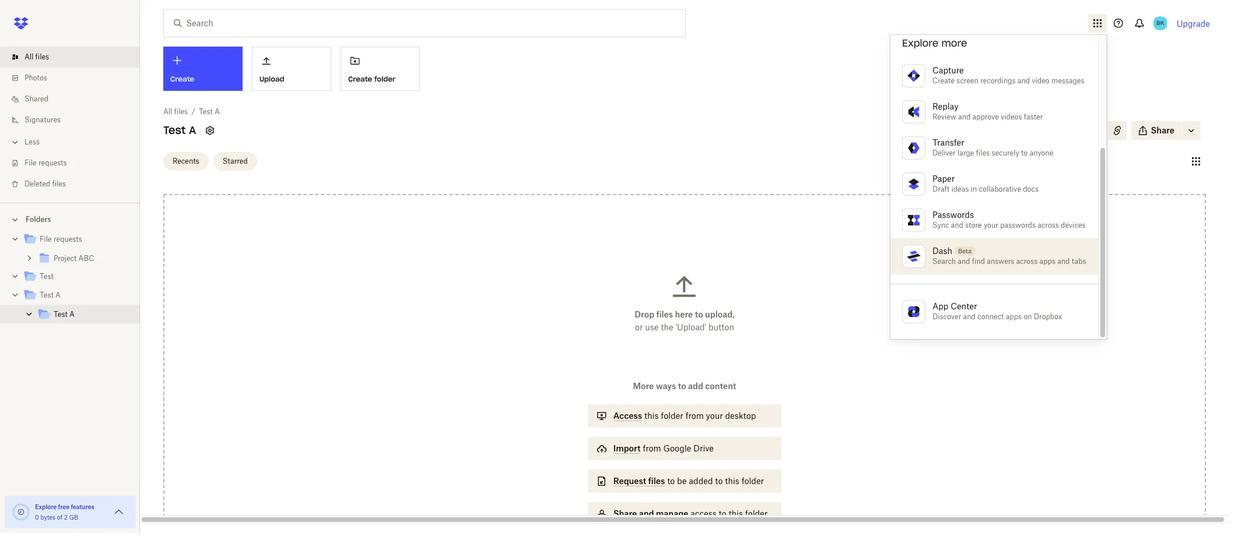 Task type: vqa. For each thing, say whether or not it's contained in the screenshot.
DELETED
yes



Task type: describe. For each thing, give the bounding box(es) containing it.
test link
[[23, 270, 131, 285]]

content
[[705, 382, 736, 391]]

2
[[64, 515, 68, 522]]

share button
[[1131, 121, 1182, 140]]

replay
[[933, 102, 959, 111]]

video
[[1032, 76, 1050, 85]]

and left tabs
[[1058, 257, 1070, 266]]

across for passwords
[[1038, 221, 1059, 230]]

or
[[635, 323, 643, 333]]

recents
[[173, 157, 199, 165]]

photos link
[[9, 68, 140, 89]]

0 vertical spatial from
[[686, 411, 704, 421]]

paper
[[933, 174, 955, 184]]

import
[[614, 444, 641, 454]]

docs
[[1023, 185, 1039, 194]]

manage
[[656, 509, 688, 519]]

dash
[[933, 246, 953, 256]]

file requests link inside list
[[9, 153, 140, 174]]

1 vertical spatial all files link
[[163, 106, 188, 118]]

'upload'
[[676, 323, 707, 333]]

all for all files / test a
[[163, 107, 172, 116]]

find
[[972, 257, 985, 266]]

replay review and approve videos faster
[[933, 102, 1043, 121]]

folders button
[[0, 211, 140, 228]]

christinaovera9@gmail.com hasn't added this to their dropbox yet image
[[1085, 120, 1106, 141]]

app
[[933, 302, 949, 312]]

explore for explore more
[[902, 37, 939, 49]]

signatures link
[[9, 110, 140, 131]]

passwords
[[933, 210, 974, 220]]

signatures
[[25, 116, 61, 124]]

transfer
[[933, 138, 965, 148]]

file inside group
[[40, 235, 52, 244]]

deleted
[[25, 180, 50, 188]]

and inside the passwords sync and store your passwords across devices
[[951, 221, 964, 230]]

files for drop files here to upload, or use the 'upload' button
[[657, 310, 673, 320]]

upgrade link
[[1177, 18, 1210, 28]]

devices
[[1061, 221, 1086, 230]]

0 vertical spatial test a
[[163, 124, 196, 137]]

deleted files link
[[9, 174, 140, 195]]

deleted files
[[25, 180, 66, 188]]

1 vertical spatial from
[[643, 444, 661, 454]]

apps inside dash beta search and find answers across apps and tabs
[[1040, 257, 1056, 266]]

button
[[709, 323, 734, 333]]

add
[[688, 382, 703, 391]]

draft
[[933, 185, 950, 194]]

features
[[71, 504, 94, 511]]

apps inside "app center discover and connect apps on dropbox"
[[1006, 313, 1022, 321]]

shared link
[[9, 89, 140, 110]]

files inside transfer deliver large files securely to anyone
[[976, 149, 990, 158]]

all files
[[25, 53, 49, 61]]

more ways to add content element
[[586, 380, 784, 534]]

screen
[[957, 76, 979, 85]]

request files to be added to this folder
[[614, 477, 764, 487]]

all for all files
[[25, 53, 33, 61]]

search
[[933, 257, 956, 266]]

create inside 'capture create screen recordings and video messages'
[[933, 76, 955, 85]]

and inside replay review and approve videos faster
[[958, 113, 971, 121]]

desktop
[[725, 411, 756, 421]]

messages
[[1052, 76, 1085, 85]]

group containing file requests
[[0, 228, 140, 333]]

2 vertical spatial test a
[[54, 310, 75, 319]]

here
[[675, 310, 693, 320]]

access
[[691, 509, 717, 519]]

recordings
[[981, 76, 1016, 85]]

more
[[633, 382, 654, 391]]

ways
[[656, 382, 676, 391]]

file requests link inside group
[[23, 232, 131, 248]]

explore for explore free features 0 bytes of 2 gb
[[35, 504, 57, 511]]

access this folder from your desktop
[[614, 411, 756, 421]]

0 vertical spatial this
[[645, 411, 659, 421]]

to right the added
[[715, 477, 723, 487]]

tabs
[[1072, 257, 1087, 266]]

share for share
[[1151, 125, 1175, 135]]

/
[[191, 107, 195, 116]]

folders
[[26, 215, 51, 224]]

dash beta search and find answers across apps and tabs
[[933, 246, 1087, 266]]

large
[[958, 149, 975, 158]]

files for request files to be added to this folder
[[648, 477, 665, 487]]

to inside transfer deliver large files securely to anyone
[[1021, 149, 1028, 158]]

recents button
[[163, 152, 209, 171]]

explore more
[[902, 37, 968, 49]]

ideas
[[952, 185, 969, 194]]

on
[[1024, 313, 1032, 321]]

starred
[[223, 157, 248, 165]]

store
[[966, 221, 982, 230]]

and down beta
[[958, 257, 970, 266]]

sync
[[933, 221, 949, 230]]

create folder button
[[341, 47, 420, 91]]

and inside more ways to add content element
[[639, 509, 654, 519]]

1 vertical spatial test a link
[[23, 288, 131, 304]]

and inside 'capture create screen recordings and video messages'
[[1018, 76, 1030, 85]]

of
[[57, 515, 62, 522]]

bytes
[[40, 515, 55, 522]]

drop files here to upload, or use the 'upload' button
[[635, 310, 735, 333]]

added
[[689, 477, 713, 487]]

access
[[614, 411, 642, 421]]

0 horizontal spatial all files link
[[9, 47, 140, 68]]

paper draft ideas in collaborative docs
[[933, 174, 1039, 194]]



Task type: locate. For each thing, give the bounding box(es) containing it.
files up the on the right bottom of page
[[657, 310, 673, 320]]

all files link up shared link
[[9, 47, 140, 68]]

0 horizontal spatial file
[[25, 159, 37, 167]]

0
[[35, 515, 39, 522]]

more
[[942, 37, 968, 49]]

files inside list item
[[35, 53, 49, 61]]

0 horizontal spatial all
[[25, 53, 33, 61]]

files inside 'drop files here to upload, or use the 'upload' button'
[[657, 310, 673, 320]]

explore inside explore free features 0 bytes of 2 gb
[[35, 504, 57, 511]]

more ways to add content
[[633, 382, 736, 391]]

gb
[[69, 515, 78, 522]]

1 horizontal spatial explore
[[902, 37, 939, 49]]

to right access
[[719, 509, 727, 519]]

explore
[[902, 37, 939, 49], [35, 504, 57, 511]]

all up photos
[[25, 53, 33, 61]]

all files link left /
[[163, 106, 188, 118]]

in
[[971, 185, 977, 194]]

0 vertical spatial test a link
[[199, 106, 220, 118]]

1 horizontal spatial all
[[163, 107, 172, 116]]

passwords
[[1001, 221, 1036, 230]]

1 vertical spatial share
[[614, 509, 637, 519]]

requests up deleted files
[[38, 159, 67, 167]]

all files list item
[[0, 47, 140, 68]]

1 vertical spatial explore
[[35, 504, 57, 511]]

to left be
[[667, 477, 675, 487]]

discover
[[933, 313, 962, 321]]

list containing all files
[[0, 40, 140, 203]]

files right deleted
[[52, 180, 66, 188]]

test
[[199, 107, 213, 116], [163, 124, 186, 137], [40, 272, 54, 281], [40, 291, 54, 300], [54, 310, 68, 319]]

files for deleted files
[[52, 180, 66, 188]]

across inside dash beta search and find answers across apps and tabs
[[1017, 257, 1038, 266]]

0 vertical spatial share
[[1151, 125, 1175, 135]]

less image
[[9, 137, 21, 148]]

and left video
[[1018, 76, 1030, 85]]

to right here
[[695, 310, 703, 320]]

apps
[[1040, 257, 1056, 266], [1006, 313, 1022, 321]]

0 vertical spatial file
[[25, 159, 37, 167]]

1 horizontal spatial your
[[984, 221, 999, 230]]

securely
[[992, 149, 1020, 158]]

request
[[614, 477, 646, 487]]

collaborative
[[979, 185, 1021, 194]]

all left /
[[163, 107, 172, 116]]

across for dash
[[1017, 257, 1038, 266]]

share inside more ways to add content element
[[614, 509, 637, 519]]

capture
[[933, 65, 964, 75]]

files left be
[[648, 477, 665, 487]]

and down passwords
[[951, 221, 964, 230]]

be
[[677, 477, 687, 487]]

and inside "app center discover and connect apps on dropbox"
[[963, 313, 976, 321]]

2 vertical spatial this
[[729, 509, 743, 519]]

1 vertical spatial file requests link
[[23, 232, 131, 248]]

and
[[1018, 76, 1030, 85], [958, 113, 971, 121], [951, 221, 964, 230], [958, 257, 970, 266], [1058, 257, 1070, 266], [963, 313, 976, 321], [639, 509, 654, 519]]

folder inside button
[[375, 75, 396, 83]]

0 vertical spatial all
[[25, 53, 33, 61]]

all
[[25, 53, 33, 61], [163, 107, 172, 116]]

1 vertical spatial your
[[706, 411, 723, 421]]

to inside 'drop files here to upload, or use the 'upload' button'
[[695, 310, 703, 320]]

0 horizontal spatial explore
[[35, 504, 57, 511]]

from down add
[[686, 411, 704, 421]]

2 vertical spatial test a link
[[37, 307, 131, 323]]

file down less
[[25, 159, 37, 167]]

approve
[[973, 113, 999, 121]]

0 horizontal spatial create
[[348, 75, 372, 83]]

0 vertical spatial file requests link
[[9, 153, 140, 174]]

1 horizontal spatial all files link
[[163, 106, 188, 118]]

0 horizontal spatial apps
[[1006, 313, 1022, 321]]

share for share and manage access to this folder
[[614, 509, 637, 519]]

starred button
[[213, 152, 257, 171]]

across right answers
[[1017, 257, 1038, 266]]

files up photos
[[35, 53, 49, 61]]

free
[[58, 504, 69, 511]]

explore left more
[[902, 37, 939, 49]]

1 vertical spatial this
[[725, 477, 740, 487]]

connect
[[978, 313, 1004, 321]]

1 horizontal spatial share
[[1151, 125, 1175, 135]]

1 vertical spatial all
[[163, 107, 172, 116]]

quota usage element
[[12, 503, 30, 522]]

deliver
[[933, 149, 956, 158]]

your left desktop
[[706, 411, 723, 421]]

and down center
[[963, 313, 976, 321]]

from
[[686, 411, 704, 421], [643, 444, 661, 454]]

dropbox
[[1034, 313, 1062, 321]]

your inside more ways to add content element
[[706, 411, 723, 421]]

your for desktop
[[706, 411, 723, 421]]

requests inside group
[[54, 235, 82, 244]]

apps left tabs
[[1040, 257, 1056, 266]]

to
[[1021, 149, 1028, 158], [695, 310, 703, 320], [678, 382, 686, 391], [667, 477, 675, 487], [715, 477, 723, 487], [719, 509, 727, 519]]

0 vertical spatial file requests
[[25, 159, 67, 167]]

files left /
[[174, 107, 188, 116]]

answers
[[987, 257, 1015, 266]]

1 horizontal spatial apps
[[1040, 257, 1056, 266]]

videos
[[1001, 113, 1022, 121]]

0 horizontal spatial share
[[614, 509, 637, 519]]

1 vertical spatial requests
[[54, 235, 82, 244]]

requests down folders button
[[54, 235, 82, 244]]

the
[[661, 323, 674, 333]]

capture create screen recordings and video messages
[[933, 65, 1085, 85]]

file down folders
[[40, 235, 52, 244]]

1 horizontal spatial from
[[686, 411, 704, 421]]

passwords sync and store your passwords across devices
[[933, 210, 1086, 230]]

0 vertical spatial apps
[[1040, 257, 1056, 266]]

use
[[645, 323, 659, 333]]

apps left "on"
[[1006, 313, 1022, 321]]

test a link
[[199, 106, 220, 118], [23, 288, 131, 304], [37, 307, 131, 323]]

1 vertical spatial across
[[1017, 257, 1038, 266]]

your right store
[[984, 221, 999, 230]]

all files link
[[9, 47, 140, 68], [163, 106, 188, 118]]

create folder
[[348, 75, 396, 83]]

files for all files / test a
[[174, 107, 188, 116]]

files for all files
[[35, 53, 49, 61]]

file requests down folders button
[[40, 235, 82, 244]]

requests
[[38, 159, 67, 167], [54, 235, 82, 244]]

photos
[[25, 74, 47, 82]]

your inside the passwords sync and store your passwords across devices
[[984, 221, 999, 230]]

files
[[35, 53, 49, 61], [174, 107, 188, 116], [976, 149, 990, 158], [52, 180, 66, 188], [657, 310, 673, 320], [648, 477, 665, 487]]

0 horizontal spatial from
[[643, 444, 661, 454]]

across inside the passwords sync and store your passwords across devices
[[1038, 221, 1059, 230]]

file inside list
[[25, 159, 37, 167]]

beta
[[958, 248, 972, 255]]

1 vertical spatial file
[[40, 235, 52, 244]]

center
[[951, 302, 977, 312]]

list
[[0, 40, 140, 203]]

0 horizontal spatial your
[[706, 411, 723, 421]]

1 vertical spatial apps
[[1006, 313, 1022, 321]]

file
[[25, 159, 37, 167], [40, 235, 52, 244]]

0 vertical spatial all files link
[[9, 47, 140, 68]]

file requests link up deleted files
[[9, 153, 140, 174]]

all files / test a
[[163, 107, 220, 116]]

shared
[[25, 95, 48, 103]]

0 vertical spatial across
[[1038, 221, 1059, 230]]

import from google drive
[[614, 444, 714, 454]]

1 vertical spatial file requests
[[40, 235, 82, 244]]

drop
[[635, 310, 655, 320]]

across left devices
[[1038, 221, 1059, 230]]

upgrade
[[1177, 18, 1210, 28]]

to left anyone
[[1021, 149, 1028, 158]]

this
[[645, 411, 659, 421], [725, 477, 740, 487], [729, 509, 743, 519]]

dropbox image
[[9, 12, 33, 35]]

1 horizontal spatial file
[[40, 235, 52, 244]]

anyone
[[1030, 149, 1054, 158]]

share and manage access to this folder
[[614, 509, 768, 519]]

create
[[348, 75, 372, 83], [933, 76, 955, 85]]

0 vertical spatial explore
[[902, 37, 939, 49]]

1 horizontal spatial create
[[933, 76, 955, 85]]

all inside list item
[[25, 53, 33, 61]]

explore free features 0 bytes of 2 gb
[[35, 504, 94, 522]]

create inside button
[[348, 75, 372, 83]]

group
[[0, 228, 140, 333]]

file requests up deleted files
[[25, 159, 67, 167]]

and right review
[[958, 113, 971, 121]]

transfer deliver large files securely to anyone
[[933, 138, 1054, 158]]

1 vertical spatial test a
[[40, 291, 61, 300]]

your
[[984, 221, 999, 230], [706, 411, 723, 421]]

your for passwords
[[984, 221, 999, 230]]

app center discover and connect apps on dropbox
[[933, 302, 1062, 321]]

google
[[664, 444, 691, 454]]

file requests
[[25, 159, 67, 167], [40, 235, 82, 244]]

drive
[[694, 444, 714, 454]]

0 vertical spatial requests
[[38, 159, 67, 167]]

from right import
[[643, 444, 661, 454]]

upload,
[[705, 310, 735, 320]]

file requests link down folders button
[[23, 232, 131, 248]]

faster
[[1024, 113, 1043, 121]]

and left manage
[[639, 509, 654, 519]]

review
[[933, 113, 957, 121]]

files inside more ways to add content element
[[648, 477, 665, 487]]

requests inside list
[[38, 159, 67, 167]]

share inside button
[[1151, 125, 1175, 135]]

files right large
[[976, 149, 990, 158]]

explore up bytes
[[35, 504, 57, 511]]

to left add
[[678, 382, 686, 391]]

0 vertical spatial your
[[984, 221, 999, 230]]

folder
[[375, 75, 396, 83], [661, 411, 684, 421], [742, 477, 764, 487], [745, 509, 768, 519]]



